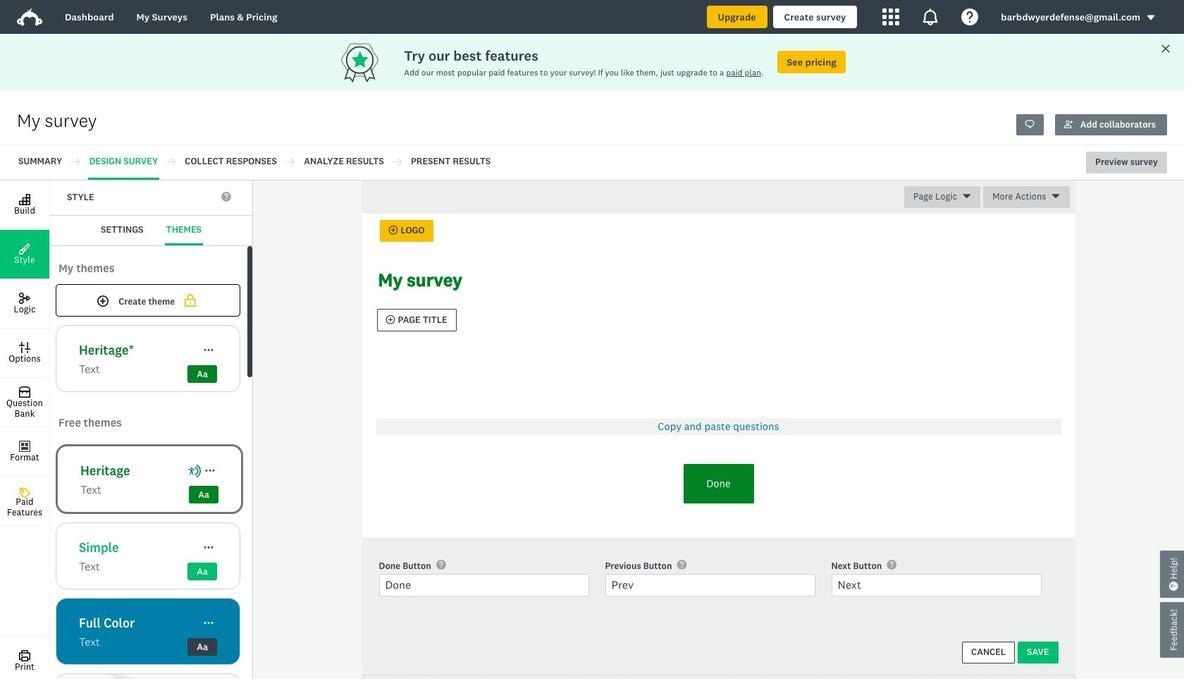 Task type: locate. For each thing, give the bounding box(es) containing it.
products icon image
[[883, 8, 900, 25], [923, 8, 939, 25]]

dropdown arrow image
[[1147, 13, 1156, 23]]

0 horizontal spatial products icon image
[[883, 8, 900, 25]]

help icon image
[[962, 8, 979, 25]]

1 horizontal spatial products icon image
[[923, 8, 939, 25]]

not filled image
[[182, 293, 199, 308]]

None text field
[[379, 574, 590, 597], [605, 574, 816, 597], [379, 574, 590, 597], [605, 574, 816, 597]]

None text field
[[832, 574, 1042, 597]]

surveymonkey logo image
[[17, 8, 42, 26]]



Task type: describe. For each thing, give the bounding box(es) containing it.
rewards image
[[339, 39, 404, 85]]

2 products icon image from the left
[[923, 8, 939, 25]]

1 products icon image from the left
[[883, 8, 900, 25]]



Task type: vqa. For each thing, say whether or not it's contained in the screenshot.
"group"
no



